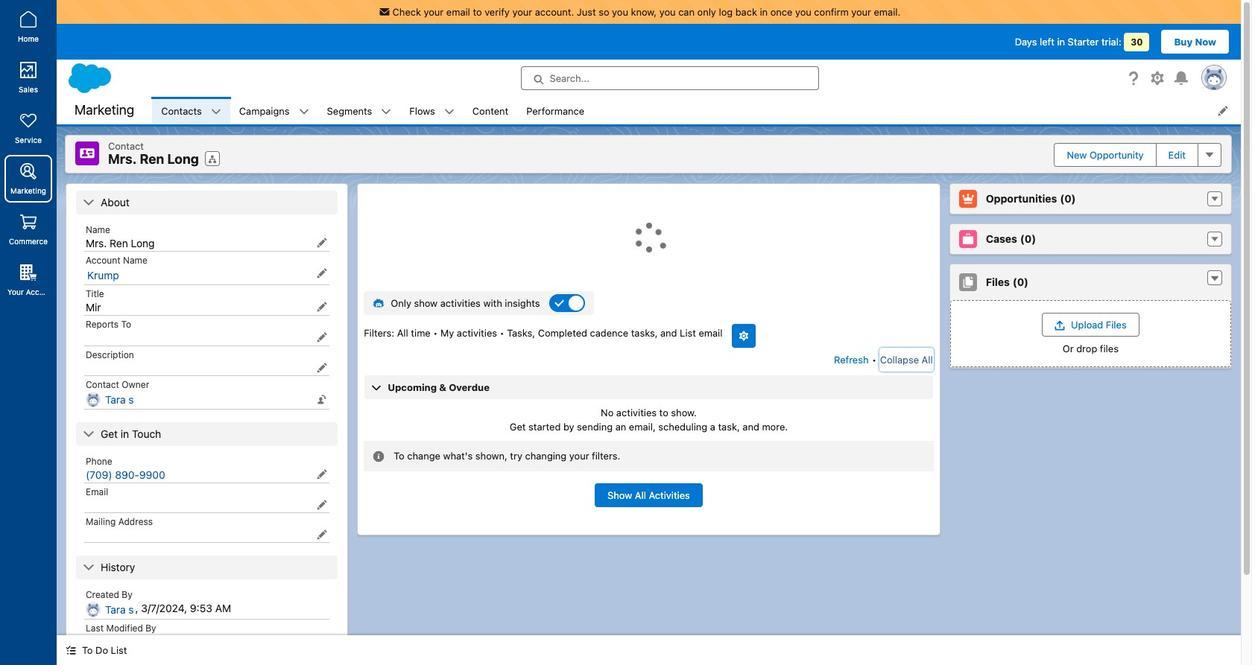 Task type: locate. For each thing, give the bounding box(es) containing it.
refresh • collapse all
[[834, 354, 933, 366]]

1 9:53 from the top
[[190, 602, 213, 615]]

tara down contact owner
[[105, 393, 126, 406]]

marketing up 'commerce' link
[[10, 186, 46, 195]]

0 horizontal spatial get
[[101, 428, 118, 440]]

files
[[986, 276, 1010, 288], [1106, 319, 1127, 331]]

edit phone image
[[317, 469, 328, 480]]

1 vertical spatial list
[[111, 645, 127, 657]]

2 vertical spatial in
[[121, 428, 129, 440]]

(0) for cases (0)
[[1021, 232, 1036, 245]]

0 horizontal spatial files
[[986, 276, 1010, 288]]

ren up "account name"
[[110, 237, 128, 249]]

, for by
[[135, 602, 138, 615]]

and right task,
[[743, 421, 760, 433]]

1 vertical spatial contact
[[86, 379, 119, 390]]

text default image
[[211, 106, 221, 117], [299, 106, 309, 117], [444, 106, 455, 117], [83, 197, 95, 209], [83, 428, 95, 440], [83, 562, 95, 574], [66, 646, 76, 656]]

2 vertical spatial all
[[635, 490, 646, 502]]

0 horizontal spatial to
[[473, 6, 482, 18]]

to inside status
[[394, 451, 405, 462]]

tara
[[105, 393, 126, 406], [105, 604, 126, 616], [105, 637, 126, 650]]

0 vertical spatial am
[[215, 602, 231, 615]]

0 vertical spatial tara s link
[[105, 393, 134, 407]]

0 vertical spatial tara
[[105, 393, 126, 406]]

2 tara s link from the top
[[105, 604, 134, 617]]

long for contact
[[167, 151, 199, 167]]

, 3/7/2024, 9:53 am
[[135, 602, 231, 615], [135, 636, 231, 648]]

content link
[[464, 97, 518, 125]]

reports to
[[86, 319, 131, 330]]

0 vertical spatial ,
[[135, 602, 138, 615]]

list right do
[[111, 645, 127, 657]]

1 vertical spatial marketing
[[10, 186, 46, 195]]

,
[[135, 602, 138, 615], [135, 636, 138, 648]]

by right modified
[[146, 623, 156, 634]]

you right the so
[[612, 6, 629, 18]]

or drop files
[[1063, 343, 1119, 355]]

(0) inside files element
[[1013, 276, 1029, 288]]

2 3/7/2024, from the top
[[141, 636, 187, 648]]

text default image up phone
[[83, 428, 95, 440]]

to
[[121, 319, 131, 330], [394, 451, 405, 462], [82, 645, 93, 657]]

edit email image
[[317, 500, 328, 510]]

to left show.
[[660, 407, 669, 419]]

flows list item
[[401, 97, 464, 125]]

9:53 for created by
[[190, 602, 213, 615]]

to right reports
[[121, 319, 131, 330]]

3/7/2024, up modified
[[141, 602, 187, 615]]

mrs. ren long up "account name"
[[86, 237, 155, 249]]

1 vertical spatial mrs. ren long
[[86, 237, 155, 249]]

all inside 'button'
[[635, 490, 646, 502]]

mrs. ren long down contacts link
[[108, 151, 199, 167]]

2 am from the top
[[215, 636, 231, 648]]

text default image right contacts
[[211, 106, 221, 117]]

0 horizontal spatial in
[[121, 428, 129, 440]]

title
[[86, 288, 104, 299]]

insights
[[505, 297, 540, 309]]

files element
[[950, 264, 1233, 369]]

can
[[679, 6, 695, 18]]

back
[[736, 6, 757, 18]]

mailing
[[86, 516, 116, 528]]

activities up email,
[[617, 407, 657, 419]]

by right the created
[[122, 589, 133, 601]]

to
[[473, 6, 482, 18], [660, 407, 669, 419]]

0 vertical spatial account
[[86, 255, 121, 266]]

0 vertical spatial all
[[397, 327, 408, 339]]

, 3/7/2024, 9:53 am down history dropdown button on the bottom left of page
[[135, 602, 231, 615]]

1 horizontal spatial get
[[510, 421, 526, 433]]

s for by
[[129, 604, 134, 616]]

segments link
[[318, 97, 381, 125]]

email left verify
[[446, 6, 470, 18]]

3/7/2024, down modified
[[141, 636, 187, 648]]

your inside status
[[570, 451, 589, 462]]

2 horizontal spatial to
[[394, 451, 405, 462]]

tara s for modified
[[105, 637, 134, 650]]

3 s from the top
[[129, 637, 134, 650]]

1 vertical spatial mrs.
[[86, 237, 107, 249]]

only show activities with insights
[[391, 297, 540, 309]]

tara for by
[[105, 604, 126, 616]]

account up krump
[[86, 255, 121, 266]]

0 vertical spatial 3/7/2024,
[[141, 602, 187, 615]]

buy
[[1175, 36, 1193, 48]]

1 3/7/2024, from the top
[[141, 602, 187, 615]]

2 9:53 from the top
[[190, 636, 213, 648]]

no
[[601, 407, 614, 419]]

1 vertical spatial to
[[394, 451, 405, 462]]

tara s
[[105, 393, 134, 406], [105, 604, 134, 616], [105, 637, 134, 650]]

1 horizontal spatial mrs.
[[108, 151, 137, 167]]

0 vertical spatial (0)
[[1061, 192, 1076, 205]]

your
[[7, 288, 24, 297]]

2 vertical spatial tara s link
[[105, 637, 134, 651]]

• left tasks,
[[500, 327, 505, 339]]

0 vertical spatial contact
[[108, 140, 144, 152]]

task,
[[718, 421, 740, 433]]

3 tara s from the top
[[105, 637, 134, 650]]

0 vertical spatial files
[[986, 276, 1010, 288]]

s down owner
[[129, 393, 134, 406]]

tara s down created by
[[105, 604, 134, 616]]

filters:
[[364, 327, 395, 339]]

0 horizontal spatial name
[[86, 224, 110, 235]]

get up phone
[[101, 428, 118, 440]]

0 vertical spatial marketing
[[75, 102, 134, 118]]

ren for contact
[[140, 151, 164, 167]]

1 vertical spatial s
[[129, 604, 134, 616]]

1 vertical spatial , 3/7/2024, 9:53 am
[[135, 636, 231, 648]]

segments list item
[[318, 97, 401, 125]]

1 horizontal spatial you
[[660, 6, 676, 18]]

about button
[[76, 191, 338, 214]]

all right show
[[635, 490, 646, 502]]

2 s from the top
[[129, 604, 134, 616]]

or
[[1063, 343, 1074, 355]]

• left the my
[[433, 327, 438, 339]]

files down the cases
[[986, 276, 1010, 288]]

edit button
[[1156, 143, 1199, 167]]

1 vertical spatial to
[[660, 407, 669, 419]]

2 , 3/7/2024, 9:53 am from the top
[[135, 636, 231, 648]]

in right back
[[760, 6, 768, 18]]

2 vertical spatial tara
[[105, 637, 126, 650]]

(0) down new
[[1061, 192, 1076, 205]]

collapse all button
[[880, 348, 934, 372]]

1 vertical spatial files
[[1106, 319, 1127, 331]]

0 vertical spatial by
[[122, 589, 133, 601]]

1 vertical spatial account
[[26, 288, 55, 297]]

1 vertical spatial activities
[[457, 327, 497, 339]]

1 s from the top
[[129, 393, 134, 406]]

only
[[391, 297, 412, 309]]

1 vertical spatial email
[[699, 327, 723, 339]]

text default image left do
[[66, 646, 76, 656]]

ren
[[140, 151, 164, 167], [110, 237, 128, 249]]

0 horizontal spatial long
[[131, 237, 155, 249]]

3 tara from the top
[[105, 637, 126, 650]]

• right refresh button
[[872, 354, 877, 366]]

you left can
[[660, 6, 676, 18]]

tara s link down contact owner
[[105, 393, 134, 407]]

1 am from the top
[[215, 602, 231, 615]]

activities right the my
[[457, 327, 497, 339]]

created
[[86, 589, 119, 601]]

s for modified
[[129, 637, 134, 650]]

0 vertical spatial in
[[760, 6, 768, 18]]

1 vertical spatial 9:53
[[190, 636, 213, 648]]

to left the change
[[394, 451, 405, 462]]

2 tara from the top
[[105, 604, 126, 616]]

(0) for opportunities (0)
[[1061, 192, 1076, 205]]

service
[[15, 136, 42, 145]]

activities left with at the left of page
[[440, 297, 481, 309]]

1 vertical spatial and
[[743, 421, 760, 433]]

tara down created by
[[105, 604, 126, 616]]

tara for owner
[[105, 393, 126, 406]]

1 vertical spatial (0)
[[1021, 232, 1036, 245]]

2 horizontal spatial in
[[1058, 36, 1066, 48]]

text default image left history
[[83, 562, 95, 574]]

1 vertical spatial name
[[123, 255, 148, 266]]

to left verify
[[473, 6, 482, 18]]

all left time
[[397, 327, 408, 339]]

tara s link up last modified by
[[105, 604, 134, 617]]

2 horizontal spatial all
[[922, 354, 933, 366]]

text default image inside segments list item
[[381, 106, 392, 117]]

email right tasks,
[[699, 327, 723, 339]]

account right your
[[26, 288, 55, 297]]

, up modified
[[135, 602, 138, 615]]

2 , from the top
[[135, 636, 138, 648]]

(0) right the cases
[[1021, 232, 1036, 245]]

krump link
[[87, 269, 119, 282]]

s
[[129, 393, 134, 406], [129, 604, 134, 616], [129, 637, 134, 650]]

in inside dropdown button
[[121, 428, 129, 440]]

(709) 890-9900
[[86, 469, 165, 481]]

show
[[608, 490, 632, 502]]

show all activities button
[[595, 484, 703, 508]]

edit
[[1169, 149, 1186, 161]]

2 vertical spatial to
[[82, 645, 93, 657]]

2 horizontal spatial •
[[872, 354, 877, 366]]

2 vertical spatial (0)
[[1013, 276, 1029, 288]]

tara s down contact owner
[[105, 393, 134, 406]]

text default image inside "get in touch" dropdown button
[[83, 428, 95, 440]]

commerce
[[9, 237, 48, 246]]

you right once
[[796, 6, 812, 18]]

buy now button
[[1162, 30, 1230, 54]]

1 vertical spatial tara
[[105, 604, 126, 616]]

cases image
[[959, 230, 977, 248]]

, down modified
[[135, 636, 138, 648]]

your right check
[[424, 6, 444, 18]]

1 horizontal spatial files
[[1106, 319, 1127, 331]]

(0) down cases (0)
[[1013, 276, 1029, 288]]

0 horizontal spatial you
[[612, 6, 629, 18]]

edit description image
[[317, 363, 328, 373]]

0 horizontal spatial to
[[82, 645, 93, 657]]

, 3/7/2024, 9:53 am for last modified by
[[135, 636, 231, 648]]

1 , 3/7/2024, 9:53 am from the top
[[135, 602, 231, 615]]

1 vertical spatial 3/7/2024,
[[141, 636, 187, 648]]

1 vertical spatial all
[[922, 354, 933, 366]]

1 horizontal spatial and
[[743, 421, 760, 433]]

last modified by
[[86, 623, 156, 634]]

tara s link for by
[[105, 604, 134, 617]]

text default image right campaigns
[[299, 106, 309, 117]]

your left filters.
[[570, 451, 589, 462]]

text default image right the flows
[[444, 106, 455, 117]]

marketing up contact icon
[[75, 102, 134, 118]]

list right tasks,
[[680, 327, 696, 339]]

•
[[433, 327, 438, 339], [500, 327, 505, 339], [872, 354, 877, 366]]

sales link
[[4, 54, 52, 101]]

text default image inside about dropdown button
[[83, 197, 95, 209]]

1 vertical spatial by
[[146, 623, 156, 634]]

0 horizontal spatial and
[[661, 327, 677, 339]]

account name
[[86, 255, 148, 266]]

in right left
[[1058, 36, 1066, 48]]

0 horizontal spatial list
[[111, 645, 127, 657]]

0 horizontal spatial account
[[26, 288, 55, 297]]

so
[[599, 6, 610, 18]]

0 horizontal spatial ren
[[110, 237, 128, 249]]

refresh
[[834, 354, 869, 366]]

1 vertical spatial ,
[[135, 636, 138, 648]]

0 vertical spatial activities
[[440, 297, 481, 309]]

am
[[215, 602, 231, 615], [215, 636, 231, 648]]

opportunity
[[1090, 149, 1144, 161]]

show all activities
[[608, 490, 690, 502]]

2 vertical spatial activities
[[617, 407, 657, 419]]

0 vertical spatial tara s
[[105, 393, 134, 406]]

name
[[86, 224, 110, 235], [123, 255, 148, 266]]

service link
[[4, 104, 52, 152]]

2 horizontal spatial you
[[796, 6, 812, 18]]

, 3/7/2024, 9:53 am down modified
[[135, 636, 231, 648]]

text default image
[[381, 106, 392, 117], [1210, 273, 1221, 284], [373, 297, 385, 309], [373, 451, 385, 463]]

0 vertical spatial long
[[167, 151, 199, 167]]

upcoming & overdue
[[388, 381, 490, 393]]

scheduling
[[659, 421, 708, 433]]

text default image inside the contacts list item
[[211, 106, 221, 117]]

1 tara s from the top
[[105, 393, 134, 406]]

0 vertical spatial to
[[473, 6, 482, 18]]

1 vertical spatial ren
[[110, 237, 128, 249]]

edit account name image
[[317, 268, 328, 278]]

1 horizontal spatial in
[[760, 6, 768, 18]]

all
[[397, 327, 408, 339], [922, 354, 933, 366], [635, 490, 646, 502]]

get
[[510, 421, 526, 433], [101, 428, 118, 440]]

tasks,
[[507, 327, 535, 339]]

0 vertical spatial email
[[446, 6, 470, 18]]

all right collapse
[[922, 354, 933, 366]]

mrs. up "account name"
[[86, 237, 107, 249]]

0 vertical spatial mrs. ren long
[[108, 151, 199, 167]]

1 , from the top
[[135, 602, 138, 615]]

to for to do list
[[82, 645, 93, 657]]

contact down description
[[86, 379, 119, 390]]

tara s for owner
[[105, 393, 134, 406]]

0 vertical spatial , 3/7/2024, 9:53 am
[[135, 602, 231, 615]]

1 horizontal spatial all
[[635, 490, 646, 502]]

text default image left about
[[83, 197, 95, 209]]

3 tara s link from the top
[[105, 637, 134, 651]]

get left the started
[[510, 421, 526, 433]]

long down contacts
[[167, 151, 199, 167]]

campaigns
[[239, 105, 290, 117]]

1 tara s link from the top
[[105, 393, 134, 407]]

2 vertical spatial s
[[129, 637, 134, 650]]

list
[[152, 97, 1241, 125]]

text default image inside to change what's shown, try changing your filters. status
[[373, 451, 385, 463]]

s up modified
[[129, 604, 134, 616]]

1 tara from the top
[[105, 393, 126, 406]]

0 vertical spatial s
[[129, 393, 134, 406]]

tara s down last modified by
[[105, 637, 134, 650]]

0 vertical spatial name
[[86, 224, 110, 235]]

0 vertical spatial list
[[680, 327, 696, 339]]

opportunities (0)
[[986, 192, 1076, 205]]

tara s link
[[105, 393, 134, 407], [105, 604, 134, 617], [105, 637, 134, 651]]

0 horizontal spatial by
[[122, 589, 133, 601]]

1 vertical spatial am
[[215, 636, 231, 648]]

email
[[86, 487, 108, 498]]

all for activities
[[635, 490, 646, 502]]

1 horizontal spatial long
[[167, 151, 199, 167]]

cases (0)
[[986, 232, 1036, 245]]

0 horizontal spatial all
[[397, 327, 408, 339]]

1 horizontal spatial email
[[699, 327, 723, 339]]

performance
[[527, 105, 585, 117]]

in left touch
[[121, 428, 129, 440]]

contact right contact icon
[[108, 140, 144, 152]]

0 vertical spatial ren
[[140, 151, 164, 167]]

tara down last modified by
[[105, 637, 126, 650]]

tara s for by
[[105, 604, 134, 616]]

s down modified
[[129, 637, 134, 650]]

account
[[86, 255, 121, 266], [26, 288, 55, 297]]

performance link
[[518, 97, 594, 125]]

files up 'files'
[[1106, 319, 1127, 331]]

1 horizontal spatial marketing
[[75, 102, 134, 118]]

your account link
[[4, 256, 55, 304]]

0 vertical spatial 9:53
[[190, 602, 213, 615]]

2 tara s from the top
[[105, 604, 134, 616]]

9900
[[139, 469, 165, 481]]

1 vertical spatial long
[[131, 237, 155, 249]]

to inside button
[[82, 645, 93, 657]]

opportunities image
[[959, 190, 977, 208]]

, for modified
[[135, 636, 138, 648]]

upload files
[[1072, 319, 1127, 331]]

mrs. for name
[[86, 237, 107, 249]]

about
[[101, 196, 130, 208]]

and right tasks,
[[661, 327, 677, 339]]

3/7/2024,
[[141, 602, 187, 615], [141, 636, 187, 648]]

3/7/2024, for created by
[[141, 602, 187, 615]]

0 horizontal spatial mrs.
[[86, 237, 107, 249]]

mrs. ren long for contact
[[108, 151, 199, 167]]

ren down contacts
[[140, 151, 164, 167]]

mrs. right contact icon
[[108, 151, 137, 167]]

marketing link
[[4, 155, 52, 203]]

(0)
[[1061, 192, 1076, 205], [1021, 232, 1036, 245], [1013, 276, 1029, 288]]

tara s link down last modified by
[[105, 637, 134, 651]]

long up "account name"
[[131, 237, 155, 249]]

1 vertical spatial tara s link
[[105, 604, 134, 617]]

edit reports to image
[[317, 332, 328, 343]]

2 vertical spatial tara s
[[105, 637, 134, 650]]

1 horizontal spatial ren
[[140, 151, 164, 167]]

1 horizontal spatial name
[[123, 255, 148, 266]]

to left do
[[82, 645, 93, 657]]



Task type: vqa. For each thing, say whether or not it's contained in the screenshot.
the top reach
no



Task type: describe. For each thing, give the bounding box(es) containing it.
890-
[[115, 469, 139, 481]]

activities
[[649, 490, 690, 502]]

reports
[[86, 319, 119, 330]]

modified
[[106, 623, 143, 634]]

to inside no activities to show. get started by sending an email, scheduling a task, and more.
[[660, 407, 669, 419]]

home
[[18, 34, 39, 43]]

no activities to show. get started by sending an email, scheduling a task, and more.
[[510, 407, 788, 433]]

contacts
[[161, 105, 202, 117]]

text default image inside to do list button
[[66, 646, 76, 656]]

list containing contacts
[[152, 97, 1241, 125]]

email,
[[629, 421, 656, 433]]

ren for name
[[110, 237, 128, 249]]

days left in starter trial: 30
[[1015, 36, 1143, 48]]

filters.
[[592, 451, 621, 462]]

campaigns list item
[[230, 97, 318, 125]]

do
[[95, 645, 108, 657]]

account inside 'your account' link
[[26, 288, 55, 297]]

a
[[710, 421, 716, 433]]

1 you from the left
[[612, 6, 629, 18]]

more.
[[762, 421, 788, 433]]

change
[[407, 451, 441, 462]]

text default image inside files element
[[1210, 273, 1221, 284]]

(709)
[[86, 469, 112, 481]]

changing
[[525, 451, 567, 462]]

text default image inside history dropdown button
[[83, 562, 95, 574]]

search... button
[[521, 66, 819, 90]]

files
[[1100, 343, 1119, 355]]

buy now
[[1175, 36, 1217, 48]]

days
[[1015, 36, 1037, 48]]

0 horizontal spatial marketing
[[10, 186, 46, 195]]

flows
[[410, 105, 435, 117]]

confirm
[[814, 6, 849, 18]]

am for last modified by
[[215, 636, 231, 648]]

contact image
[[75, 142, 99, 166]]

cadence
[[590, 327, 629, 339]]

to do list
[[82, 645, 127, 657]]

flows link
[[401, 97, 444, 125]]

s for owner
[[129, 393, 134, 406]]

what's
[[443, 451, 473, 462]]

mrs. for contact
[[108, 151, 137, 167]]

contacts list item
[[152, 97, 230, 125]]

your right verify
[[513, 6, 533, 18]]

1 vertical spatial in
[[1058, 36, 1066, 48]]

contact owner
[[86, 379, 149, 390]]

know,
[[631, 6, 657, 18]]

(0) for files (0)
[[1013, 276, 1029, 288]]

touch
[[132, 428, 161, 440]]

to change what's shown, try changing your filters.
[[394, 451, 621, 462]]

1 horizontal spatial •
[[500, 327, 505, 339]]

3/7/2024, for last modified by
[[141, 636, 187, 648]]

contact for contact
[[108, 140, 144, 152]]

starter
[[1068, 36, 1099, 48]]

all for time
[[397, 327, 408, 339]]

get inside no activities to show. get started by sending an email, scheduling a task, and more.
[[510, 421, 526, 433]]

campaigns link
[[230, 97, 299, 125]]

collapse
[[880, 354, 919, 366]]

to do list button
[[57, 636, 136, 666]]

email.
[[874, 6, 901, 18]]

to for to change what's shown, try changing your filters.
[[394, 451, 405, 462]]

your left email.
[[852, 6, 872, 18]]

with
[[483, 297, 502, 309]]

, 3/7/2024, 9:53 am for created by
[[135, 602, 231, 615]]

2 you from the left
[[660, 6, 676, 18]]

time
[[411, 327, 431, 339]]

edit title image
[[317, 302, 328, 312]]

now
[[1196, 36, 1217, 48]]

0 horizontal spatial email
[[446, 6, 470, 18]]

text default image inside campaigns list item
[[299, 106, 309, 117]]

address
[[118, 516, 153, 528]]

tasks,
[[631, 327, 658, 339]]

trial:
[[1102, 36, 1122, 48]]

opportunities
[[986, 192, 1058, 205]]

get inside dropdown button
[[101, 428, 118, 440]]

text default image inside flows list item
[[444, 106, 455, 117]]

new
[[1067, 149, 1087, 161]]

filters: all time • my activities • tasks, completed cadence tasks, and list email
[[364, 327, 723, 339]]

left
[[1040, 36, 1055, 48]]

1 horizontal spatial account
[[86, 255, 121, 266]]

tara s link for owner
[[105, 393, 134, 407]]

3 you from the left
[[796, 6, 812, 18]]

get in touch
[[101, 428, 161, 440]]

commerce link
[[4, 206, 52, 254]]

edit name image
[[317, 237, 328, 248]]

mrs. ren long for name
[[86, 237, 155, 249]]

contact for contact owner
[[86, 379, 119, 390]]

and inside no activities to show. get started by sending an email, scheduling a task, and more.
[[743, 421, 760, 433]]

tara for modified
[[105, 637, 126, 650]]

drop
[[1077, 343, 1098, 355]]

krump
[[87, 269, 119, 281]]

&
[[439, 381, 447, 393]]

tara s link for modified
[[105, 637, 134, 651]]

edit mailing address image
[[317, 530, 328, 540]]

phone
[[86, 456, 112, 467]]

just
[[577, 6, 596, 18]]

list inside button
[[111, 645, 127, 657]]

1 horizontal spatial to
[[121, 319, 131, 330]]

to change what's shown, try changing your filters. status
[[364, 441, 934, 472]]

contacts link
[[152, 97, 211, 125]]

created by
[[86, 589, 133, 601]]

log
[[719, 6, 733, 18]]

9:53 for last modified by
[[190, 636, 213, 648]]

get in touch button
[[76, 422, 338, 446]]

mir
[[86, 301, 101, 314]]

owner
[[122, 379, 149, 390]]

upcoming & overdue button
[[365, 375, 933, 399]]

activities inside no activities to show. get started by sending an email, scheduling a task, and more.
[[617, 407, 657, 419]]

check your email to verify your account. just so you know, you can only log back in once you confirm your email.
[[393, 6, 901, 18]]

upload
[[1072, 319, 1104, 331]]

cases
[[986, 232, 1018, 245]]

1 horizontal spatial list
[[680, 327, 696, 339]]

home link
[[4, 3, 52, 51]]

your account
[[7, 288, 55, 297]]

sending
[[577, 421, 613, 433]]

check
[[393, 6, 421, 18]]

overdue
[[449, 381, 490, 393]]

new opportunity button
[[1055, 143, 1157, 167]]

last
[[86, 623, 104, 634]]

am for created by
[[215, 602, 231, 615]]

0 horizontal spatial •
[[433, 327, 438, 339]]

long for name
[[131, 237, 155, 249]]

mailing address
[[86, 516, 153, 528]]

history
[[101, 561, 135, 574]]

1 horizontal spatial by
[[146, 623, 156, 634]]

my
[[441, 327, 454, 339]]

only
[[698, 6, 716, 18]]

completed
[[538, 327, 588, 339]]

0 vertical spatial and
[[661, 327, 677, 339]]

history button
[[76, 556, 338, 580]]



